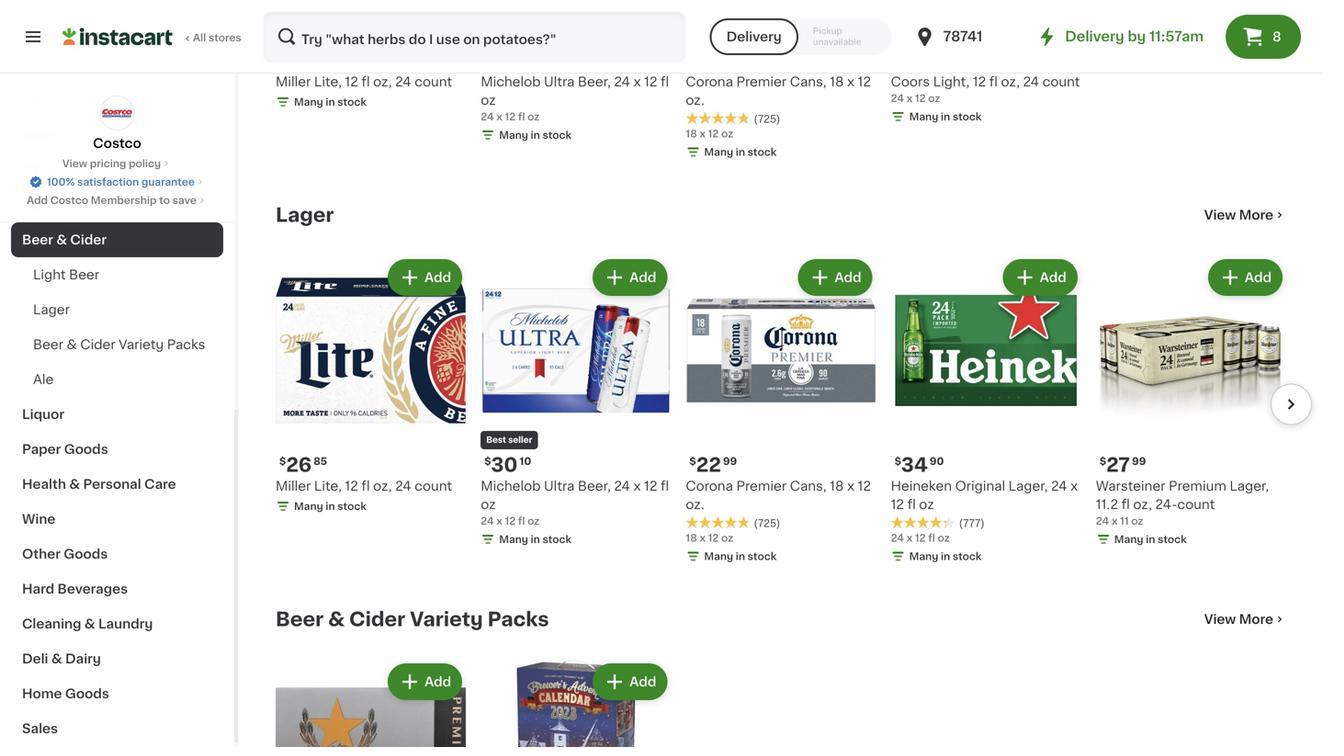 Task type: locate. For each thing, give the bounding box(es) containing it.
delivery for delivery by 11:57am
[[1065, 30, 1125, 43]]

0 vertical spatial (725)
[[754, 114, 781, 124]]

heineken original lager, 24 x 12 fl oz
[[891, 480, 1078, 511]]

delivery inside delivery by 11:57am link
[[1065, 30, 1125, 43]]

1 vertical spatial view
[[1205, 209, 1236, 221]]

lager, inside warsteiner premium lager, 11.2 fl oz, 24-count 24 x 11 oz
[[1230, 480, 1269, 493]]

view more for beer & cider variety packs
[[1205, 613, 1274, 626]]

lager, inside "heineken original lager, 24 x 12 fl oz"
[[1009, 480, 1048, 493]]

0 vertical spatial michelob
[[481, 76, 541, 88]]

0 vertical spatial more
[[1239, 209, 1274, 221]]

oz
[[928, 93, 941, 104], [481, 94, 496, 107], [528, 112, 540, 122], [721, 129, 734, 139], [481, 498, 496, 511], [919, 498, 934, 511], [528, 516, 540, 526], [1132, 516, 1144, 526], [721, 533, 734, 543], [938, 533, 950, 543]]

1 vertical spatial beer & cider variety packs
[[276, 610, 549, 629]]

1 vertical spatial miller
[[276, 480, 311, 493]]

1 vertical spatial costco
[[50, 195, 88, 205]]

corona for 22
[[686, 76, 733, 88]]

0 vertical spatial corona premier cans, 18 x 12 oz.
[[686, 76, 871, 107]]

1 vertical spatial view more
[[1205, 613, 1274, 626]]

Search field
[[265, 13, 684, 61]]

ultra inside item carousel region
[[544, 480, 575, 493]]

0 vertical spatial cans,
[[790, 76, 827, 88]]

1 18 x 12 oz from the top
[[686, 129, 734, 139]]

fl inside "heineken original lager, 24 x 12 fl oz"
[[908, 498, 916, 511]]

& for deli & dairy link
[[51, 653, 62, 665]]

lager, for premium
[[1230, 480, 1269, 493]]

product group containing 22
[[686, 256, 876, 568]]

(725) for 22
[[754, 519, 781, 529]]

100% satisfaction guarantee button
[[29, 171, 206, 189]]

costco up view pricing policy link
[[93, 137, 141, 150]]

0 vertical spatial ultra
[[544, 76, 575, 88]]

delivery up 22 99 on the top right of the page
[[727, 30, 782, 43]]

seller
[[508, 32, 532, 40], [508, 436, 532, 445]]

2 lite, from the top
[[314, 480, 342, 493]]

11.2
[[1096, 498, 1119, 511]]

view
[[62, 159, 87, 169], [1205, 209, 1236, 221], [1205, 613, 1236, 626]]

0 vertical spatial michelob ultra beer, 24 x 12 fl oz 24 x 12 fl oz
[[481, 76, 669, 122]]

2 85 from the top
[[314, 456, 327, 467]]

lager, for original
[[1009, 480, 1048, 493]]

30
[[491, 51, 518, 70], [491, 456, 518, 475]]

1 vertical spatial michelob ultra beer, 24 x 12 fl oz 24 x 12 fl oz
[[481, 480, 669, 526]]

seller inside product group
[[508, 436, 532, 445]]

best
[[486, 32, 506, 40], [486, 436, 506, 445]]

1 vertical spatial goods
[[64, 548, 108, 561]]

$ 34 90
[[895, 456, 944, 475]]

0 vertical spatial miller lite, 12 fl oz, 24 count
[[276, 76, 452, 88]]

1 $ 30 10 from the top
[[485, 51, 531, 70]]

1 vertical spatial oz.
[[686, 498, 705, 511]]

1 lite, from the top
[[314, 76, 342, 88]]

view more
[[1205, 209, 1274, 221], [1205, 613, 1274, 626]]

1 vertical spatial premier
[[737, 480, 787, 493]]

1 horizontal spatial packs
[[488, 610, 549, 629]]

0 vertical spatial view more link
[[1205, 206, 1287, 224]]

oz. down 22 99 on the top right of the page
[[686, 94, 705, 107]]

1 seller from the top
[[508, 32, 532, 40]]

goods for paper goods
[[64, 443, 108, 456]]

1 vertical spatial view more link
[[1205, 610, 1287, 629]]

1 horizontal spatial costco
[[93, 137, 141, 150]]

78741 button
[[914, 11, 1024, 62]]

1 vertical spatial 10
[[520, 457, 531, 467]]

1 more from the top
[[1239, 209, 1274, 221]]

0 vertical spatial $ 26 85
[[279, 51, 327, 70]]

1 vertical spatial 18 x 12 oz
[[686, 533, 734, 543]]

1 cans, from the top
[[790, 76, 827, 88]]

0 vertical spatial lite,
[[314, 76, 342, 88]]

1 vertical spatial seller
[[508, 436, 532, 445]]

many
[[294, 97, 323, 107], [910, 112, 939, 122], [499, 130, 528, 140], [704, 147, 733, 157], [294, 502, 323, 512], [499, 535, 528, 545], [1115, 535, 1144, 545], [704, 552, 733, 562], [910, 552, 939, 562]]

2 michelob ultra beer, 24 x 12 fl oz 24 x 12 fl oz from the top
[[481, 480, 669, 526]]

lager,
[[1009, 480, 1048, 493], [1230, 480, 1269, 493]]

0 vertical spatial oz.
[[686, 94, 705, 107]]

all
[[193, 33, 206, 43]]

goods up "beverages"
[[64, 548, 108, 561]]

2 oz. from the top
[[686, 498, 705, 511]]

0 vertical spatial variety
[[119, 338, 164, 351]]

1 horizontal spatial delivery
[[1065, 30, 1125, 43]]

1 vertical spatial ultra
[[544, 480, 575, 493]]

2 vertical spatial goods
[[65, 687, 109, 700]]

oz. down $ 22 99
[[686, 498, 705, 511]]

corona premier cans, 18 x 12 oz. down service type group on the right top of the page
[[686, 76, 871, 107]]

(777)
[[959, 519, 985, 529]]

cider
[[70, 233, 107, 246], [80, 338, 115, 351], [349, 610, 406, 629]]

None search field
[[263, 11, 686, 62]]

dairy
[[65, 653, 101, 665]]

1 vertical spatial more
[[1239, 613, 1274, 626]]

0 horizontal spatial beer & cider variety packs
[[33, 338, 205, 351]]

18 down service type group on the right top of the page
[[830, 76, 844, 88]]

1 vertical spatial corona premier cans, 18 x 12 oz.
[[686, 480, 871, 511]]

0 vertical spatial lager link
[[276, 204, 334, 226]]

costco down 100%
[[50, 195, 88, 205]]

1 vertical spatial lite,
[[314, 480, 342, 493]]

1 vertical spatial packs
[[488, 610, 549, 629]]

1 vertical spatial (725)
[[754, 519, 781, 529]]

beer & cider variety packs
[[33, 338, 205, 351], [276, 610, 549, 629]]

1 vertical spatial variety
[[410, 610, 483, 629]]

2 miller from the top
[[276, 480, 311, 493]]

1 vertical spatial miller lite, 12 fl oz, 24 count
[[276, 480, 452, 493]]

2 30 from the top
[[491, 456, 518, 475]]

beverages
[[57, 583, 128, 596]]

26 inside item carousel region
[[286, 456, 312, 475]]

1 vertical spatial 22
[[696, 456, 721, 475]]

& for beer & cider link
[[56, 233, 67, 246]]

18 x 12 oz
[[686, 129, 734, 139], [686, 533, 734, 543]]

1 view more from the top
[[1205, 209, 1274, 221]]

ale
[[33, 373, 54, 386]]

1 vertical spatial 26
[[286, 456, 312, 475]]

corona premier cans, 18 x 12 oz.
[[686, 76, 871, 107], [686, 480, 871, 511]]

1 vertical spatial beer,
[[578, 480, 611, 493]]

18 x 12 oz down 22 99 on the top right of the page
[[686, 129, 734, 139]]

delivery left by
[[1065, 30, 1125, 43]]

2 vertical spatial view
[[1205, 613, 1236, 626]]

2 (725) from the top
[[754, 519, 781, 529]]

0 vertical spatial 22
[[696, 51, 721, 70]]

1 vertical spatial 30
[[491, 456, 518, 475]]

&
[[73, 59, 84, 72], [56, 233, 67, 246], [67, 338, 77, 351], [69, 478, 80, 491], [328, 610, 345, 629], [84, 618, 95, 630], [51, 653, 62, 665]]

ultra
[[544, 76, 575, 88], [544, 480, 575, 493]]

premier down $ 22 99
[[737, 480, 787, 493]]

premier down "delivery" button
[[737, 76, 787, 88]]

cleaning
[[22, 618, 81, 630]]

michelob ultra beer, 24 x 12 fl oz 24 x 12 fl oz inside item carousel region
[[481, 480, 669, 526]]

1 corona from the top
[[686, 76, 733, 88]]

2 miller lite, 12 fl oz, 24 count from the top
[[276, 480, 452, 493]]

0 vertical spatial view more
[[1205, 209, 1274, 221]]

1 vertical spatial lager link
[[11, 292, 223, 327]]

0 vertical spatial miller
[[276, 76, 311, 88]]

original
[[955, 480, 1006, 493]]

deli & dairy
[[22, 653, 101, 665]]

★★★★★
[[686, 112, 750, 124], [686, 112, 750, 124], [686, 516, 750, 529], [686, 516, 750, 529], [891, 516, 955, 529], [891, 516, 955, 529]]

by
[[1128, 30, 1146, 43]]

heineken
[[891, 480, 952, 493]]

2 premier from the top
[[737, 480, 787, 493]]

x inside warsteiner premium lager, 11.2 fl oz, 24-count 24 x 11 oz
[[1112, 516, 1118, 526]]

1 (725) from the top
[[754, 114, 781, 124]]

view more link for lager
[[1205, 206, 1287, 224]]

goods up health & personal care
[[64, 443, 108, 456]]

0 vertical spatial costco
[[93, 137, 141, 150]]

1 85 from the top
[[314, 52, 327, 62]]

2 10 from the top
[[520, 457, 531, 467]]

0 vertical spatial 26
[[286, 51, 312, 70]]

2 corona from the top
[[686, 480, 733, 493]]

2 lager, from the left
[[1230, 480, 1269, 493]]

2 beer, from the top
[[578, 480, 611, 493]]

1 corona premier cans, 18 x 12 oz. from the top
[[686, 76, 871, 107]]

corona down 22 99 on the top right of the page
[[686, 76, 733, 88]]

2 seller from the top
[[508, 436, 532, 445]]

24 inside "heineken original lager, 24 x 12 fl oz"
[[1051, 480, 1068, 493]]

1 vertical spatial cans,
[[790, 480, 827, 493]]

delivery
[[1065, 30, 1125, 43], [727, 30, 782, 43]]

1 lager, from the left
[[1009, 480, 1048, 493]]

lager
[[276, 205, 334, 225], [33, 303, 70, 316]]

0 horizontal spatial delivery
[[727, 30, 782, 43]]

99 for 27
[[1132, 457, 1146, 467]]

goods for home goods
[[65, 687, 109, 700]]

lager, right original
[[1009, 480, 1048, 493]]

cans,
[[790, 76, 827, 88], [790, 480, 827, 493]]

miller
[[276, 76, 311, 88], [276, 480, 311, 493]]

many in stock
[[294, 97, 367, 107], [910, 112, 982, 122], [499, 130, 572, 140], [704, 147, 777, 157], [294, 502, 367, 512], [499, 535, 572, 545], [1115, 535, 1187, 545], [704, 552, 777, 562], [910, 552, 982, 562]]

1 vertical spatial beer & cider variety packs link
[[276, 608, 549, 630]]

2 more from the top
[[1239, 613, 1274, 626]]

oz. inside product group
[[686, 498, 705, 511]]

packs
[[167, 338, 205, 351], [488, 610, 549, 629]]

1 horizontal spatial lager,
[[1230, 480, 1269, 493]]

26
[[286, 51, 312, 70], [286, 456, 312, 475]]

product group containing 27
[[1096, 256, 1287, 551]]

delivery inside "delivery" button
[[727, 30, 782, 43]]

1 premier from the top
[[737, 76, 787, 88]]

health & personal care
[[22, 478, 176, 491]]

cans, for 22
[[790, 480, 827, 493]]

$ inside $ 22 99
[[690, 456, 696, 467]]

85
[[314, 52, 327, 62], [314, 456, 327, 467]]

product group
[[276, 256, 466, 518], [481, 256, 671, 551], [686, 256, 876, 568], [891, 256, 1082, 568], [1096, 256, 1287, 551], [276, 660, 466, 747], [481, 660, 671, 747]]

1 michelob from the top
[[481, 76, 541, 88]]

2 cans, from the top
[[790, 480, 827, 493]]

$ 30 10
[[485, 51, 531, 70], [485, 456, 531, 475]]

0 vertical spatial beer,
[[578, 76, 611, 88]]

corona
[[686, 76, 733, 88], [686, 480, 733, 493]]

0 vertical spatial 10
[[520, 52, 531, 62]]

1 michelob ultra beer, 24 x 12 fl oz 24 x 12 fl oz from the top
[[481, 76, 669, 122]]

22 inside item carousel region
[[696, 456, 721, 475]]

18 x 12 oz down $ 22 99
[[686, 533, 734, 543]]

0 horizontal spatial variety
[[119, 338, 164, 351]]

x inside coors light, 12 fl oz, 24 count 24 x 12 oz
[[907, 93, 913, 104]]

corona premier cans, 18 x 12 oz. inside product group
[[686, 480, 871, 511]]

0 vertical spatial 18 x 12 oz
[[686, 129, 734, 139]]

2 18 x 12 oz from the top
[[686, 533, 734, 543]]

1 horizontal spatial beer & cider variety packs link
[[276, 608, 549, 630]]

2 22 from the top
[[696, 456, 721, 475]]

2 view more link from the top
[[1205, 610, 1287, 629]]

2 view more from the top
[[1205, 613, 1274, 626]]

0 vertical spatial 85
[[314, 52, 327, 62]]

product group containing 30
[[481, 256, 671, 551]]

more
[[1239, 209, 1274, 221], [1239, 613, 1274, 626]]

stock
[[338, 97, 367, 107], [953, 112, 982, 122], [543, 130, 572, 140], [748, 147, 777, 157], [338, 502, 367, 512], [543, 535, 572, 545], [1158, 535, 1187, 545], [748, 552, 777, 562], [953, 552, 982, 562]]

lite, inside product group
[[314, 480, 342, 493]]

1 horizontal spatial lager
[[276, 205, 334, 225]]

lager link
[[276, 204, 334, 226], [11, 292, 223, 327]]

1 vertical spatial lager
[[33, 303, 70, 316]]

oz,
[[373, 76, 392, 88], [1001, 76, 1020, 88], [373, 480, 392, 493], [1134, 498, 1152, 511]]

product group containing 26
[[276, 256, 466, 518]]

corona inside item carousel region
[[686, 480, 733, 493]]

1 best from the top
[[486, 32, 506, 40]]

corona premier cans, 18 x 12 oz. down $ 22 99
[[686, 480, 871, 511]]

oz. for $
[[686, 498, 705, 511]]

oz inside warsteiner premium lager, 11.2 fl oz, 24-count 24 x 11 oz
[[1132, 516, 1144, 526]]

27
[[1107, 456, 1130, 475]]

18 x 12 oz inside item carousel region
[[686, 533, 734, 543]]

liquor link
[[11, 397, 223, 432]]

warsteiner
[[1096, 480, 1166, 493]]

99 inside $ 27 99
[[1132, 457, 1146, 467]]

add button for 30
[[595, 261, 666, 294]]

1 vertical spatial michelob
[[481, 480, 541, 493]]

delivery button
[[710, 18, 798, 55]]

0 vertical spatial best seller
[[486, 32, 532, 40]]

(725) inside item carousel region
[[754, 519, 781, 529]]

lager, right premium
[[1230, 480, 1269, 493]]

corona down $ 22 99
[[686, 480, 733, 493]]

premier for 22
[[737, 480, 787, 493]]

view more link
[[1205, 206, 1287, 224], [1205, 610, 1287, 629]]

100% satisfaction guarantee
[[47, 177, 195, 187]]

in
[[326, 97, 335, 107], [941, 112, 950, 122], [531, 130, 540, 140], [736, 147, 745, 157], [326, 502, 335, 512], [531, 535, 540, 545], [1146, 535, 1156, 545], [736, 552, 745, 562], [941, 552, 950, 562]]

0 vertical spatial 30
[[491, 51, 518, 70]]

oz inside coors light, 12 fl oz, 24 count 24 x 12 oz
[[928, 93, 941, 104]]

premier inside item carousel region
[[737, 480, 787, 493]]

(725)
[[754, 114, 781, 124], [754, 519, 781, 529]]

34
[[902, 456, 928, 475]]

24
[[395, 76, 411, 88], [614, 76, 630, 88], [1023, 76, 1040, 88], [891, 93, 904, 104], [481, 112, 494, 122], [395, 480, 411, 493], [614, 480, 630, 493], [1051, 480, 1068, 493], [481, 516, 494, 526], [1096, 516, 1109, 526], [891, 533, 904, 543]]

$ 26 85 inside item carousel region
[[279, 456, 327, 475]]

floral link
[[11, 153, 223, 187]]

cans, inside item carousel region
[[790, 480, 827, 493]]

1 vertical spatial corona
[[686, 480, 733, 493]]

best seller inside item carousel region
[[486, 436, 532, 445]]

2 best from the top
[[486, 436, 506, 445]]

99 inside $ 22 99
[[723, 456, 737, 467]]

0 horizontal spatial lager,
[[1009, 480, 1048, 493]]

count inside coors light, 12 fl oz, 24 count 24 x 12 oz
[[1043, 76, 1080, 88]]

policy
[[129, 159, 161, 169]]

2 corona premier cans, 18 x 12 oz. from the top
[[686, 480, 871, 511]]

1 vertical spatial $ 26 85
[[279, 456, 327, 475]]

view for beer & cider variety packs
[[1205, 613, 1236, 626]]

oz.
[[686, 94, 705, 107], [686, 498, 705, 511]]

1 vertical spatial best seller
[[486, 436, 532, 445]]

costco
[[93, 137, 141, 150], [50, 195, 88, 205]]

0 vertical spatial goods
[[64, 443, 108, 456]]

2 michelob from the top
[[481, 480, 541, 493]]

2 $ 26 85 from the top
[[279, 456, 327, 475]]

0 vertical spatial corona
[[686, 76, 733, 88]]

hard beverages
[[22, 583, 128, 596]]

$
[[279, 52, 286, 62], [485, 52, 491, 62], [279, 456, 286, 467], [690, 456, 696, 467], [485, 457, 491, 467], [895, 457, 902, 467], [1100, 457, 1107, 467]]

view pricing policy
[[62, 159, 161, 169]]

0 vertical spatial premier
[[737, 76, 787, 88]]

$ 30 10 inside item carousel region
[[485, 456, 531, 475]]

add button for 22
[[800, 261, 871, 294]]

1 vertical spatial 85
[[314, 456, 327, 467]]

miller lite, 12 fl oz, 24 count
[[276, 76, 452, 88], [276, 480, 452, 493]]

0 vertical spatial packs
[[167, 338, 205, 351]]

miller lite, 12 fl oz, 24 count inside item carousel region
[[276, 480, 452, 493]]

1 vertical spatial $ 30 10
[[485, 456, 531, 475]]

miller inside item carousel region
[[276, 480, 311, 493]]

1 oz. from the top
[[686, 94, 705, 107]]

30 inside item carousel region
[[491, 456, 518, 475]]

2 ultra from the top
[[544, 480, 575, 493]]

0 horizontal spatial beer & cider variety packs link
[[11, 327, 223, 362]]

premier for 99
[[737, 76, 787, 88]]

0 vertical spatial seller
[[508, 32, 532, 40]]

0 horizontal spatial lager link
[[11, 292, 223, 327]]

2 $ 30 10 from the top
[[485, 456, 531, 475]]

0 vertical spatial best
[[486, 32, 506, 40]]

1 vertical spatial best
[[486, 436, 506, 445]]

goods down the "dairy"
[[65, 687, 109, 700]]

0 horizontal spatial costco
[[50, 195, 88, 205]]

& for the cleaning & laundry link
[[84, 618, 95, 630]]

0 vertical spatial $ 30 10
[[485, 51, 531, 70]]

2 best seller from the top
[[486, 436, 532, 445]]

beer & cider variety packs link
[[11, 327, 223, 362], [276, 608, 549, 630]]

all stores link
[[62, 11, 243, 62]]

1 view more link from the top
[[1205, 206, 1287, 224]]

2 26 from the top
[[286, 456, 312, 475]]

add
[[27, 195, 48, 205], [425, 271, 451, 284], [630, 271, 657, 284], [835, 271, 862, 284], [1040, 271, 1067, 284], [1245, 271, 1272, 284], [425, 676, 451, 688], [630, 676, 657, 688]]



Task type: vqa. For each thing, say whether or not it's contained in the screenshot.
Add Loyalty Program to save
no



Task type: describe. For each thing, give the bounding box(es) containing it.
1 horizontal spatial beer & cider variety packs
[[276, 610, 549, 629]]

premium
[[1169, 480, 1227, 493]]

1 26 from the top
[[286, 51, 312, 70]]

instacart logo image
[[62, 26, 173, 48]]

sales link
[[11, 711, 223, 746]]

& for top "beer & cider variety packs" link
[[67, 338, 77, 351]]

floral
[[22, 164, 59, 176]]

electronics
[[22, 199, 97, 211]]

18 down $ 22 99
[[686, 533, 697, 543]]

item carousel region
[[250, 248, 1312, 579]]

light beer link
[[11, 257, 223, 292]]

delivery for delivery
[[727, 30, 782, 43]]

view more for lager
[[1205, 209, 1274, 221]]

personal
[[83, 478, 141, 491]]

add costco membership to save link
[[27, 193, 208, 208]]

90
[[930, 457, 944, 467]]

to
[[159, 195, 170, 205]]

paper goods link
[[11, 432, 223, 467]]

$ inside $ 27 99
[[1100, 457, 1107, 467]]

warsteiner premium lager, 11.2 fl oz, 24-count 24 x 11 oz
[[1096, 480, 1269, 526]]

count inside warsteiner premium lager, 11.2 fl oz, 24-count 24 x 11 oz
[[1178, 498, 1215, 511]]

candy
[[87, 59, 131, 72]]

sales
[[22, 722, 58, 735]]

0 horizontal spatial lager
[[33, 303, 70, 316]]

delivery by 11:57am
[[1065, 30, 1204, 43]]

delivery by 11:57am link
[[1036, 26, 1204, 48]]

11:57am
[[1150, 30, 1204, 43]]

corona for $
[[686, 480, 733, 493]]

goods for other goods
[[64, 548, 108, 561]]

(725) for 99
[[754, 114, 781, 124]]

liquor
[[22, 408, 64, 421]]

service type group
[[710, 18, 892, 55]]

view for lager
[[1205, 209, 1236, 221]]

1 best seller from the top
[[486, 32, 532, 40]]

product group containing 34
[[891, 256, 1082, 568]]

more for beer & cider variety packs
[[1239, 613, 1274, 626]]

satisfaction
[[77, 177, 139, 187]]

laundry
[[98, 618, 153, 630]]

pets link
[[11, 83, 223, 118]]

other goods link
[[11, 537, 223, 572]]

99 for 22
[[723, 456, 737, 467]]

coors
[[891, 76, 930, 88]]

22 99
[[696, 51, 737, 70]]

$ 27 99
[[1100, 456, 1146, 475]]

$ 22 99
[[690, 456, 737, 475]]

corona premier cans, 18 x 12 oz. for 22
[[686, 480, 871, 511]]

oz inside "heineken original lager, 24 x 12 fl oz"
[[919, 498, 934, 511]]

add costco membership to save
[[27, 195, 197, 205]]

add button for 34
[[1005, 261, 1076, 294]]

0 vertical spatial beer & cider variety packs link
[[11, 327, 223, 362]]

save
[[172, 195, 197, 205]]

1 10 from the top
[[520, 52, 531, 62]]

snacks & candy
[[22, 59, 131, 72]]

8 button
[[1226, 15, 1301, 59]]

x inside "heineken original lager, 24 x 12 fl oz"
[[1071, 480, 1078, 493]]

beer & cider
[[22, 233, 107, 246]]

ale link
[[11, 362, 223, 397]]

8
[[1273, 30, 1282, 43]]

18 x 12 oz for 22
[[686, 129, 734, 139]]

home goods link
[[11, 676, 223, 711]]

24 x 12 fl oz
[[891, 533, 950, 543]]

pets
[[22, 94, 52, 107]]

0 vertical spatial beer & cider variety packs
[[33, 338, 205, 351]]

10 inside item carousel region
[[520, 457, 531, 467]]

health
[[22, 478, 66, 491]]

deli & dairy link
[[11, 642, 223, 676]]

18 x 12 oz for $
[[686, 533, 734, 543]]

snacks & candy link
[[11, 48, 223, 83]]

health & personal care link
[[11, 467, 223, 502]]

$ inside the $ 34 90
[[895, 457, 902, 467]]

membership
[[91, 195, 157, 205]]

11
[[1120, 516, 1129, 526]]

1 ultra from the top
[[544, 76, 575, 88]]

1 horizontal spatial variety
[[410, 610, 483, 629]]

1 horizontal spatial lager link
[[276, 204, 334, 226]]

care
[[144, 478, 176, 491]]

12 inside "heineken original lager, 24 x 12 fl oz"
[[891, 498, 904, 511]]

hard
[[22, 583, 54, 596]]

guarantee
[[141, 177, 195, 187]]

more for lager
[[1239, 209, 1274, 221]]

all stores
[[193, 33, 241, 43]]

0 horizontal spatial packs
[[167, 338, 205, 351]]

oz, inside coors light, 12 fl oz, 24 count 24 x 12 oz
[[1001, 76, 1020, 88]]

coors light, 12 fl oz, 24 count 24 x 12 oz
[[891, 76, 1080, 104]]

light,
[[934, 76, 970, 88]]

pricing
[[90, 159, 126, 169]]

& for health & personal care link
[[69, 478, 80, 491]]

deli
[[22, 653, 48, 665]]

michelob inside item carousel region
[[481, 480, 541, 493]]

24-
[[1156, 498, 1178, 511]]

78741
[[944, 30, 983, 43]]

fl inside coors light, 12 fl oz, 24 count 24 x 12 oz
[[990, 76, 998, 88]]

cleaning & laundry link
[[11, 607, 223, 642]]

stores
[[209, 33, 241, 43]]

oz. for 22
[[686, 94, 705, 107]]

1 beer, from the top
[[578, 76, 611, 88]]

fl inside warsteiner premium lager, 11.2 fl oz, 24-count 24 x 11 oz
[[1122, 498, 1130, 511]]

home
[[22, 687, 62, 700]]

baby link
[[11, 118, 223, 153]]

wine
[[22, 513, 55, 526]]

add inside add costco membership to save link
[[27, 195, 48, 205]]

beer, inside item carousel region
[[578, 480, 611, 493]]

oz, inside warsteiner premium lager, 11.2 fl oz, 24-count 24 x 11 oz
[[1134, 498, 1152, 511]]

view more link for beer & cider variety packs
[[1205, 610, 1287, 629]]

other
[[22, 548, 61, 561]]

beer & cider link
[[11, 222, 223, 257]]

costco link
[[93, 96, 141, 153]]

1 vertical spatial cider
[[80, 338, 115, 351]]

light beer
[[33, 268, 99, 281]]

1 $ 26 85 from the top
[[279, 51, 327, 70]]

85 inside item carousel region
[[314, 456, 327, 467]]

hard beverages link
[[11, 572, 223, 607]]

0 vertical spatial lager
[[276, 205, 334, 225]]

1 22 from the top
[[696, 51, 721, 70]]

paper
[[22, 443, 61, 456]]

add button for 27
[[1210, 261, 1281, 294]]

24 inside warsteiner premium lager, 11.2 fl oz, 24-count 24 x 11 oz
[[1096, 516, 1109, 526]]

cleaning & laundry
[[22, 618, 153, 630]]

best inside item carousel region
[[486, 436, 506, 445]]

light
[[33, 268, 66, 281]]

2 vertical spatial cider
[[349, 610, 406, 629]]

cans, for 99
[[790, 76, 827, 88]]

baby
[[22, 129, 56, 142]]

snacks
[[22, 59, 70, 72]]

wine link
[[11, 502, 223, 537]]

electronics link
[[11, 187, 223, 222]]

costco logo image
[[100, 96, 135, 131]]

corona premier cans, 18 x 12 oz. for 99
[[686, 76, 871, 107]]

1 miller lite, 12 fl oz, 24 count from the top
[[276, 76, 452, 88]]

1 miller from the top
[[276, 76, 311, 88]]

& for snacks & candy link
[[73, 59, 84, 72]]

view pricing policy link
[[62, 156, 172, 171]]

other goods
[[22, 548, 108, 561]]

add button for 26
[[390, 261, 461, 294]]

0 vertical spatial cider
[[70, 233, 107, 246]]

18 left heineken
[[830, 480, 844, 493]]

1 30 from the top
[[491, 51, 518, 70]]

100%
[[47, 177, 75, 187]]

18 down 22 99 on the top right of the page
[[686, 129, 697, 139]]

0 vertical spatial view
[[62, 159, 87, 169]]

home goods
[[22, 687, 109, 700]]

paper goods
[[22, 443, 108, 456]]

99 inside 22 99
[[723, 52, 737, 62]]



